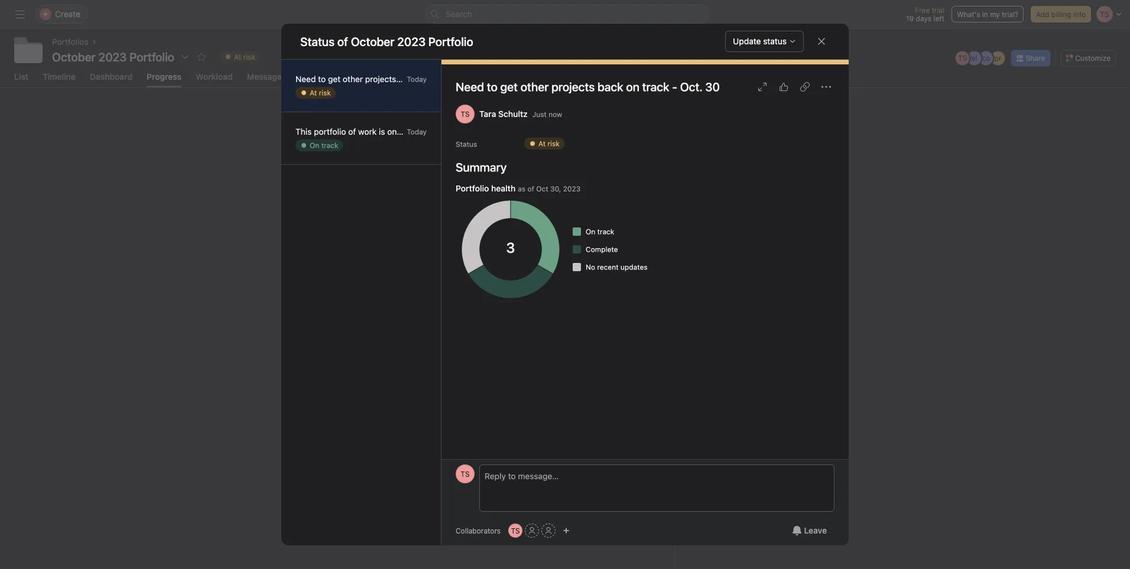 Task type: vqa. For each thing, say whether or not it's contained in the screenshot.
2nd Mark complete checkbox from the bottom
no



Task type: describe. For each thing, give the bounding box(es) containing it.
0 vertical spatial on track
[[310, 141, 338, 150]]

of for this
[[348, 127, 356, 137]]

2 horizontal spatial oct.
[[680, 80, 702, 94]]

copy link image
[[800, 82, 810, 92]]

need up the latest status
[[296, 74, 316, 84]]

share
[[1026, 54, 1045, 62]]

in
[[982, 10, 988, 18]]

progress
[[147, 72, 181, 81]]

1 vertical spatial complete
[[437, 313, 469, 321]]

no recent updates inside status of october 2023 portfolio dialog
[[586, 263, 648, 271]]

info
[[1073, 10, 1086, 18]]

no inside status of october 2023 portfolio dialog
[[586, 263, 595, 271]]

trial?
[[1002, 10, 1018, 18]]

ts up collaborators
[[461, 470, 470, 478]]

1 vertical spatial no recent updates
[[437, 331, 499, 339]]

timeline link
[[43, 72, 76, 87]]

trial
[[932, 6, 944, 14]]

messages link
[[247, 72, 286, 87]]

share button
[[1011, 50, 1050, 66]]

0 vertical spatial risk
[[319, 89, 331, 97]]

status for status
[[456, 140, 477, 148]]

billing
[[1051, 10, 1071, 18]]

el
[[971, 54, 977, 62]]

status for status of october 2023 portfolio
[[300, 34, 335, 48]]

portfolios link
[[52, 35, 88, 48]]

need up tara
[[456, 80, 484, 94]]

more actions image
[[822, 82, 831, 92]]

tara schultz link
[[479, 109, 528, 119]]

list
[[14, 72, 28, 81]]

this
[[296, 127, 312, 137]]

0 horizontal spatial projects
[[365, 74, 396, 84]]

projects for bottom need to get other projects back on track - oct. 30 link
[[403, 148, 446, 162]]

work
[[358, 127, 377, 137]]

need to get other projects back on track - oct. 30 down status of october 2023 portfolio
[[296, 74, 487, 84]]

what's in my trial?
[[957, 10, 1018, 18]]

1 horizontal spatial at
[[538, 139, 546, 148]]

is
[[379, 127, 385, 137]]

2 horizontal spatial on
[[586, 228, 595, 236]]

dashboard link
[[90, 72, 132, 87]]

leave for 'leave' button inside status of october 2023 portfolio dialog
[[804, 526, 827, 535]]

search list box
[[426, 5, 709, 24]]

updates inside status of october 2023 portfolio dialog
[[621, 263, 648, 271]]

add to starred image
[[197, 52, 206, 61]]

get for bottom need to get other projects back on track - oct. 30 link
[[351, 148, 369, 162]]

of for portfolio health
[[527, 185, 534, 193]]

30,
[[550, 185, 561, 193]]

1 vertical spatial recent
[[448, 331, 470, 339]]

ts left tara
[[461, 110, 470, 118]]

search
[[446, 9, 472, 19]]

0 horizontal spatial -
[[452, 74, 456, 84]]

portfolio
[[314, 127, 346, 137]]

as
[[518, 185, 525, 193]]

0 horizontal spatial leave button
[[586, 452, 636, 473]]

to for need to get other projects back on track - oct. 30 link within status of october 2023 portfolio dialog
[[487, 80, 498, 94]]

show options image
[[180, 52, 190, 61]]

30 for bottom need to get other projects back on track - oct. 30 link
[[556, 148, 571, 162]]

free trial 19 days left
[[906, 6, 944, 22]]

co
[[982, 54, 990, 62]]

tara schultz just now
[[479, 109, 562, 119]]

portfolio health
[[456, 184, 515, 193]]

1 horizontal spatial on track
[[437, 295, 465, 304]]

add
[[1036, 10, 1049, 18]]

need to get other projects back on track - oct. 30 link inside status of october 2023 portfolio dialog
[[456, 80, 720, 94]]

full screen image
[[758, 82, 767, 92]]

update status
[[733, 36, 787, 46]]

1 vertical spatial need to get other projects back on track - oct. 30 link
[[307, 148, 571, 162]]

workload link
[[196, 72, 233, 87]]

- for bottom need to get other projects back on track - oct. 30 link
[[523, 148, 528, 162]]

1 horizontal spatial back
[[449, 148, 474, 162]]

get for need to get other projects back on track - oct. 30 link within status of october 2023 portfolio dialog
[[500, 80, 518, 94]]

complete inside status of october 2023 portfolio dialog
[[586, 245, 618, 254]]

today for today
[[352, 531, 372, 539]]

add billing info button
[[1031, 6, 1091, 22]]



Task type: locate. For each thing, give the bounding box(es) containing it.
0 horizontal spatial get
[[328, 74, 340, 84]]

2023
[[563, 185, 581, 193]]

get
[[328, 74, 340, 84], [500, 80, 518, 94], [351, 148, 369, 162]]

1 vertical spatial at
[[538, 139, 546, 148]]

projects down track!
[[403, 148, 446, 162]]

0 vertical spatial complete
[[586, 245, 618, 254]]

on
[[310, 141, 319, 150], [586, 228, 595, 236], [437, 295, 446, 304]]

no
[[586, 263, 595, 271], [437, 331, 446, 339]]

oct
[[536, 185, 548, 193]]

risk up the latest status
[[319, 89, 331, 97]]

portfolio health as of oct 30, 2023
[[456, 184, 581, 193]]

track!
[[399, 127, 421, 137]]

0 vertical spatial leave button
[[586, 452, 636, 473]]

30 up "30,"
[[556, 148, 571, 162]]

leave for 'leave' button to the left
[[606, 458, 628, 467]]

0 vertical spatial at
[[310, 89, 317, 97]]

0 horizontal spatial other
[[343, 74, 363, 84]]

need to get other projects back on track - oct. 30 down track!
[[307, 148, 571, 162]]

get up schultz
[[500, 80, 518, 94]]

1 horizontal spatial risk
[[548, 139, 560, 148]]

0 horizontal spatial complete
[[437, 313, 469, 321]]

0 horizontal spatial status
[[300, 34, 335, 48]]

0 vertical spatial status
[[300, 34, 335, 48]]

1 horizontal spatial on
[[437, 295, 446, 304]]

recent
[[597, 263, 619, 271], [448, 331, 470, 339]]

1 vertical spatial 2023 portfolio
[[98, 50, 174, 64]]

need to get other projects back on track - oct. 30
[[296, 74, 487, 84], [456, 80, 720, 94], [307, 148, 571, 162]]

1 vertical spatial at risk
[[538, 139, 560, 148]]

need
[[296, 74, 316, 84], [456, 80, 484, 94], [307, 148, 335, 162]]

no recent updates
[[586, 263, 648, 271], [437, 331, 499, 339]]

status
[[763, 36, 787, 46]]

projects
[[365, 74, 396, 84], [552, 80, 595, 94], [403, 148, 446, 162]]

october 2023 portfolio
[[52, 50, 174, 64]]

projects up now
[[552, 80, 595, 94]]

what's
[[957, 10, 980, 18]]

ts button
[[456, 465, 475, 483], [508, 524, 523, 538]]

0 horizontal spatial no
[[437, 331, 446, 339]]

1 horizontal spatial updates
[[621, 263, 648, 271]]

at down "just"
[[538, 139, 546, 148]]

to up tara
[[487, 80, 498, 94]]

status
[[300, 34, 335, 48], [456, 140, 477, 148]]

ts
[[958, 54, 967, 62], [461, 110, 470, 118], [461, 470, 470, 478], [511, 527, 520, 535]]

projects for need to get other projects back on track - oct. 30 link within status of october 2023 portfolio dialog
[[552, 80, 595, 94]]

2023 portfolio down search
[[397, 34, 473, 48]]

leave button inside status of october 2023 portfolio dialog
[[785, 520, 835, 541]]

ts button right collaborators
[[508, 524, 523, 538]]

portfolios
[[52, 37, 88, 47]]

0 horizontal spatial on track
[[310, 141, 338, 150]]

updates
[[621, 263, 648, 271], [472, 331, 499, 339]]

today
[[407, 75, 427, 83], [407, 128, 427, 136], [297, 531, 317, 539], [352, 531, 372, 539]]

october
[[351, 34, 394, 48], [52, 50, 96, 64]]

19
[[906, 14, 914, 22]]

2 vertical spatial on
[[437, 295, 446, 304]]

timeline
[[43, 72, 76, 81]]

2 horizontal spatial other
[[521, 80, 549, 94]]

get down this portfolio of work is on track!
[[351, 148, 369, 162]]

now
[[549, 110, 562, 118]]

add or remove collaborators image
[[563, 527, 570, 534]]

1 vertical spatial status
[[456, 140, 477, 148]]

get up the latest status
[[328, 74, 340, 84]]

latest status
[[292, 97, 349, 108]]

dashboard
[[90, 72, 132, 81]]

risk down now
[[548, 139, 560, 148]]

0 horizontal spatial back
[[398, 74, 417, 84]]

days
[[916, 14, 931, 22]]

october inside status of october 2023 portfolio dialog
[[351, 34, 394, 48]]

0 vertical spatial no
[[586, 263, 595, 271]]

status of october 2023 portfolio dialog
[[281, 24, 849, 546]]

left
[[933, 14, 944, 22]]

0 vertical spatial at risk
[[310, 89, 331, 97]]

0 horizontal spatial 2023 portfolio
[[98, 50, 174, 64]]

2 horizontal spatial projects
[[552, 80, 595, 94]]

to for bottom need to get other projects back on track - oct. 30 link
[[338, 148, 349, 162]]

0 vertical spatial leave
[[606, 458, 628, 467]]

other up the latest status
[[343, 74, 363, 84]]

- for need to get other projects back on track - oct. 30 link within status of october 2023 portfolio dialog
[[672, 80, 677, 94]]

1 horizontal spatial -
[[523, 148, 528, 162]]

30 for need to get other projects back on track - oct. 30 link within status of october 2023 portfolio dialog
[[705, 80, 720, 94]]

1 horizontal spatial of
[[348, 127, 356, 137]]

messages
[[247, 72, 286, 81]]

0 horizontal spatial on
[[310, 141, 319, 150]]

2 horizontal spatial get
[[500, 80, 518, 94]]

0 horizontal spatial updates
[[472, 331, 499, 339]]

0 horizontal spatial leave
[[606, 458, 628, 467]]

1 vertical spatial risk
[[548, 139, 560, 148]]

1 vertical spatial ts button
[[508, 524, 523, 538]]

1 horizontal spatial leave
[[804, 526, 827, 535]]

1 horizontal spatial to
[[338, 148, 349, 162]]

2 horizontal spatial 30
[[705, 80, 720, 94]]

to
[[318, 74, 326, 84], [487, 80, 498, 94], [338, 148, 349, 162]]

0 horizontal spatial at risk
[[310, 89, 331, 97]]

0 horizontal spatial no recent updates
[[437, 331, 499, 339]]

today for need to get other projects back on track - oct. 30
[[407, 75, 427, 83]]

today for this portfolio of work is on track!
[[407, 128, 427, 136]]

2 vertical spatial on track
[[437, 295, 465, 304]]

projects down status of october 2023 portfolio
[[365, 74, 396, 84]]

2 horizontal spatial -
[[672, 80, 677, 94]]

0 horizontal spatial 30
[[477, 74, 487, 84]]

pr
[[995, 54, 1002, 62]]

2023 portfolio inside dialog
[[397, 34, 473, 48]]

1 horizontal spatial at risk
[[538, 139, 560, 148]]

need to get other projects back on track - oct. 30 up now
[[456, 80, 720, 94]]

1 vertical spatial updates
[[472, 331, 499, 339]]

1 vertical spatial leave
[[804, 526, 827, 535]]

1 vertical spatial no
[[437, 331, 446, 339]]

1 vertical spatial october
[[52, 50, 96, 64]]

0 vertical spatial on
[[310, 141, 319, 150]]

1 horizontal spatial complete
[[586, 245, 618, 254]]

on
[[419, 74, 429, 84], [626, 80, 639, 94], [387, 127, 397, 137], [477, 148, 491, 162]]

0 likes. click to like this task image
[[779, 82, 788, 92]]

0 vertical spatial no recent updates
[[586, 263, 648, 271]]

30 left full screen icon at the top right of page
[[705, 80, 720, 94]]

0 vertical spatial need to get other projects back on track - oct. 30 link
[[456, 80, 720, 94]]

1 horizontal spatial no recent updates
[[586, 263, 648, 271]]

0 horizontal spatial to
[[318, 74, 326, 84]]

1 horizontal spatial no
[[586, 263, 595, 271]]

0 horizontal spatial ts button
[[456, 465, 475, 483]]

schultz
[[498, 109, 528, 119]]

complete
[[586, 245, 618, 254], [437, 313, 469, 321]]

0 horizontal spatial recent
[[448, 331, 470, 339]]

other down "is"
[[372, 148, 400, 162]]

0 vertical spatial of
[[337, 34, 348, 48]]

0 vertical spatial updates
[[621, 263, 648, 271]]

0 horizontal spatial risk
[[319, 89, 331, 97]]

1 vertical spatial on
[[586, 228, 595, 236]]

1 horizontal spatial leave button
[[785, 520, 835, 541]]

0 vertical spatial 2023 portfolio
[[397, 34, 473, 48]]

of inside the portfolio health as of oct 30, 2023
[[527, 185, 534, 193]]

search button
[[426, 5, 709, 24]]

this portfolio of work is on track!
[[296, 127, 421, 137]]

0 vertical spatial ts button
[[456, 465, 475, 483]]

at risk
[[310, 89, 331, 97], [538, 139, 560, 148]]

what's in my trial? button
[[952, 6, 1024, 22]]

0 vertical spatial october
[[351, 34, 394, 48]]

tara
[[479, 109, 496, 119]]

on track
[[310, 141, 338, 150], [586, 228, 614, 236], [437, 295, 465, 304]]

2 horizontal spatial of
[[527, 185, 534, 193]]

at
[[310, 89, 317, 97], [538, 139, 546, 148]]

0 horizontal spatial of
[[337, 34, 348, 48]]

list link
[[14, 72, 28, 87]]

other
[[343, 74, 363, 84], [521, 80, 549, 94], [372, 148, 400, 162]]

ts left the el
[[958, 54, 967, 62]]

2023 portfolio
[[397, 34, 473, 48], [98, 50, 174, 64]]

0 horizontal spatial october
[[52, 50, 96, 64]]

1 horizontal spatial 2023 portfolio
[[397, 34, 473, 48]]

30 up tara
[[477, 74, 487, 84]]

at risk down now
[[538, 139, 560, 148]]

0 horizontal spatial at
[[310, 89, 317, 97]]

progress link
[[147, 72, 181, 87]]

status of october 2023 portfolio
[[300, 34, 473, 48]]

risk
[[319, 89, 331, 97], [548, 139, 560, 148]]

need down portfolio
[[307, 148, 335, 162]]

30
[[477, 74, 487, 84], [705, 80, 720, 94], [556, 148, 571, 162]]

free
[[915, 6, 930, 14]]

2 horizontal spatial to
[[487, 80, 498, 94]]

back
[[398, 74, 417, 84], [597, 80, 623, 94], [449, 148, 474, 162]]

update status button
[[725, 31, 804, 52]]

collaborators
[[456, 527, 501, 535]]

ts right collaborators
[[511, 527, 520, 535]]

to up the latest status
[[318, 74, 326, 84]]

1 horizontal spatial october
[[351, 34, 394, 48]]

1 horizontal spatial projects
[[403, 148, 446, 162]]

need to get other projects back on track - oct. 30 link up now
[[456, 80, 720, 94]]

recent inside status of october 2023 portfolio dialog
[[597, 263, 619, 271]]

at up the latest status
[[310, 89, 317, 97]]

2023 portfolio up dashboard at the top
[[98, 50, 174, 64]]

oct.
[[458, 74, 475, 84], [680, 80, 702, 94], [531, 148, 554, 162]]

other up "just"
[[521, 80, 549, 94]]

close this dialog image
[[817, 37, 826, 46]]

2 vertical spatial of
[[527, 185, 534, 193]]

at risk up the latest status
[[310, 89, 331, 97]]

2 horizontal spatial on track
[[586, 228, 614, 236]]

0 vertical spatial recent
[[597, 263, 619, 271]]

need to get other projects back on track - oct. 30 link down track!
[[307, 148, 571, 162]]

1 horizontal spatial ts button
[[508, 524, 523, 538]]

just
[[532, 110, 547, 118]]

1 horizontal spatial other
[[372, 148, 400, 162]]

1 horizontal spatial get
[[351, 148, 369, 162]]

leave inside status of october 2023 portfolio dialog
[[804, 526, 827, 535]]

my
[[990, 10, 1000, 18]]

ts button up collaborators
[[456, 465, 475, 483]]

1 horizontal spatial 30
[[556, 148, 571, 162]]

leave button
[[586, 452, 636, 473], [785, 520, 835, 541]]

summary
[[456, 160, 507, 174]]

to down portfolio
[[338, 148, 349, 162]]

add billing info
[[1036, 10, 1086, 18]]

track
[[431, 74, 450, 84], [642, 80, 669, 94], [321, 141, 338, 150], [493, 148, 520, 162], [597, 228, 614, 236], [448, 295, 465, 304]]

of
[[337, 34, 348, 48], [348, 127, 356, 137], [527, 185, 534, 193]]

need to get other projects back on track - oct. 30 link
[[456, 80, 720, 94], [307, 148, 571, 162]]

1 vertical spatial leave button
[[785, 520, 835, 541]]

1 horizontal spatial status
[[456, 140, 477, 148]]

2 horizontal spatial back
[[597, 80, 623, 94]]

0 horizontal spatial oct.
[[458, 74, 475, 84]]

1 horizontal spatial recent
[[597, 263, 619, 271]]

leave
[[606, 458, 628, 467], [804, 526, 827, 535]]

1 horizontal spatial oct.
[[531, 148, 554, 162]]

workload
[[196, 72, 233, 81]]

1 vertical spatial on track
[[586, 228, 614, 236]]

1 vertical spatial of
[[348, 127, 356, 137]]

-
[[452, 74, 456, 84], [672, 80, 677, 94], [523, 148, 528, 162]]

update
[[733, 36, 761, 46]]



